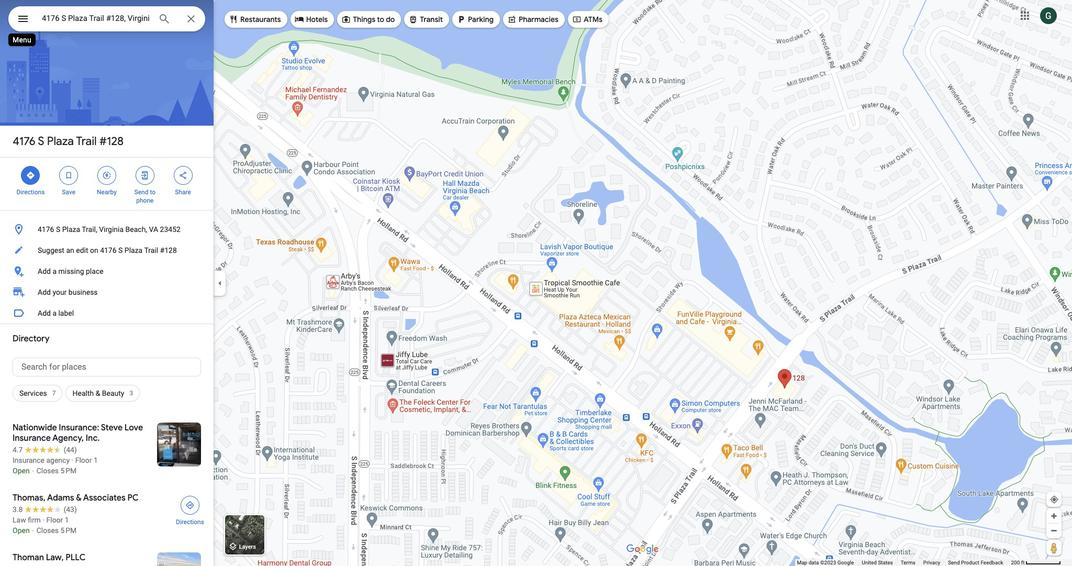Task type: locate. For each thing, give the bounding box(es) containing it.
1 vertical spatial 5 pm
[[61, 526, 77, 535]]

0 horizontal spatial floor
[[46, 516, 63, 524]]

floor down 3.8 stars 43 reviews image
[[46, 516, 63, 524]]

0 horizontal spatial directions
[[16, 189, 45, 196]]

· inside law firm · floor 1 open ⋅ closes 5 pm
[[43, 516, 45, 524]]

send
[[134, 189, 148, 196], [948, 560, 960, 566]]


[[102, 170, 112, 181]]

⋅
[[31, 467, 35, 475], [31, 526, 35, 535]]

closes for nationwide
[[37, 467, 59, 475]]

0 vertical spatial closes
[[37, 467, 59, 475]]

thomas,
[[13, 493, 45, 503]]

steve
[[101, 423, 123, 433]]

2 vertical spatial s
[[118, 246, 123, 255]]

open
[[13, 467, 30, 475], [13, 526, 30, 535]]

plaza up 
[[47, 134, 74, 149]]

1 vertical spatial trail
[[144, 246, 158, 255]]

thoman
[[13, 552, 44, 563]]

zoom out image
[[1050, 527, 1058, 535]]

0 vertical spatial open
[[13, 467, 30, 475]]

1 vertical spatial ·
[[43, 516, 45, 524]]

1 vertical spatial &
[[76, 493, 81, 503]]

5 pm down agency
[[61, 467, 77, 475]]


[[457, 14, 466, 25]]

closes
[[37, 467, 59, 475], [37, 526, 59, 535]]

footer containing map data ©2023 google
[[797, 559, 1011, 566]]

1 horizontal spatial s
[[56, 225, 60, 234]]

0 vertical spatial send
[[134, 189, 148, 196]]

plaza down beach,
[[125, 246, 143, 255]]

add for add your business
[[38, 288, 51, 296]]

7
[[52, 390, 56, 397]]

3.8 stars 43 reviews image
[[13, 504, 77, 515]]

4176 inside button
[[38, 225, 54, 234]]

1 open from the top
[[13, 467, 30, 475]]

0 vertical spatial a
[[53, 267, 57, 275]]

2 5 pm from the top
[[61, 526, 77, 535]]

 atms
[[572, 14, 603, 25]]

1 vertical spatial open
[[13, 526, 30, 535]]

0 horizontal spatial &
[[76, 493, 81, 503]]

2 add from the top
[[38, 288, 51, 296]]


[[342, 14, 351, 25]]

0 vertical spatial add
[[38, 267, 51, 275]]

& right health
[[96, 389, 100, 397]]

share
[[175, 189, 191, 196]]

insurance up 4.7 stars 44 reviews image
[[13, 433, 51, 444]]

add your business link
[[0, 282, 214, 303]]

to inside ' things to do'
[[377, 15, 384, 24]]


[[229, 14, 238, 25]]

open for nationwide insurance: steve love insurance agency, inc.
[[13, 467, 30, 475]]

1 horizontal spatial floor
[[75, 456, 92, 464]]

5 pm
[[61, 467, 77, 475], [61, 526, 77, 535]]

floor for insurance:
[[75, 456, 92, 464]]

1 a from the top
[[53, 267, 57, 275]]

add inside add a label button
[[38, 309, 51, 317]]

⋅ inside insurance agency · floor 1 open ⋅ closes 5 pm
[[31, 467, 35, 475]]

1 inside law firm · floor 1 open ⋅ closes 5 pm
[[65, 516, 69, 524]]

4176 up suggest
[[38, 225, 54, 234]]

0 vertical spatial floor
[[75, 456, 92, 464]]


[[17, 12, 29, 26]]

closes inside law firm · floor 1 open ⋅ closes 5 pm
[[37, 526, 59, 535]]

None text field
[[13, 358, 201, 377]]

to up "phone"
[[150, 189, 156, 196]]

nearby
[[97, 189, 117, 196]]

0 vertical spatial directions
[[16, 189, 45, 196]]

open down 4.7
[[13, 467, 30, 475]]

add left the your
[[38, 288, 51, 296]]

0 vertical spatial 5 pm
[[61, 467, 77, 475]]

add inside add your business link
[[38, 288, 51, 296]]

3.8
[[13, 505, 23, 514]]

0 vertical spatial ·
[[71, 456, 73, 464]]

2 vertical spatial plaza
[[125, 246, 143, 255]]

1 vertical spatial to
[[150, 189, 156, 196]]

1 horizontal spatial 1
[[94, 456, 98, 464]]

0 vertical spatial to
[[377, 15, 384, 24]]

plaza left trail, on the top left of page
[[62, 225, 80, 234]]

send for send product feedback
[[948, 560, 960, 566]]

trail up "actions for 4176 s plaza trail #128" region in the top of the page
[[76, 134, 97, 149]]

feedback
[[981, 560, 1004, 566]]

⋅ inside law firm · floor 1 open ⋅ closes 5 pm
[[31, 526, 35, 535]]


[[140, 170, 150, 181]]

adams
[[47, 493, 74, 503]]

⋅ down firm
[[31, 526, 35, 535]]

send left product
[[948, 560, 960, 566]]

#128 up 
[[99, 134, 124, 149]]

send up "phone"
[[134, 189, 148, 196]]

terms button
[[901, 559, 916, 566]]

add down suggest
[[38, 267, 51, 275]]

trail
[[76, 134, 97, 149], [144, 246, 158, 255]]

· down (44)
[[71, 456, 73, 464]]

directions inside button
[[176, 518, 204, 526]]

1 vertical spatial insurance
[[13, 456, 45, 464]]

0 horizontal spatial 4176
[[13, 134, 35, 149]]

4176 s plaza trail #128 main content
[[0, 0, 214, 566]]

0 vertical spatial ⋅
[[31, 467, 35, 475]]

1 vertical spatial directions
[[176, 518, 204, 526]]

add left label
[[38, 309, 51, 317]]

nationwide insurance: steve love insurance agency, inc.
[[13, 423, 143, 444]]

1 add from the top
[[38, 267, 51, 275]]

1 vertical spatial ⋅
[[31, 526, 35, 535]]

5 pm down (43)
[[61, 526, 77, 535]]

· for insurance:
[[71, 456, 73, 464]]

s inside button
[[56, 225, 60, 234]]

trail down va
[[144, 246, 158, 255]]

1 vertical spatial closes
[[37, 526, 59, 535]]

1 down inc.
[[94, 456, 98, 464]]

0 vertical spatial #128
[[99, 134, 124, 149]]

directory
[[13, 334, 50, 344]]

1 vertical spatial 1
[[65, 516, 69, 524]]

inc.
[[86, 433, 100, 444]]

on
[[90, 246, 98, 255]]

 hotels
[[295, 14, 328, 25]]

send inside button
[[948, 560, 960, 566]]

3 add from the top
[[38, 309, 51, 317]]

None field
[[42, 12, 150, 25]]

floor
[[75, 456, 92, 464], [46, 516, 63, 524]]

trail inside button
[[144, 246, 158, 255]]

1 inside insurance agency · floor 1 open ⋅ closes 5 pm
[[94, 456, 98, 464]]

5 pm for insurance:
[[61, 467, 77, 475]]

send product feedback
[[948, 560, 1004, 566]]

1 horizontal spatial #128
[[160, 246, 177, 255]]

things
[[353, 15, 376, 24]]

4176 for 4176 s plaza trail #128
[[13, 134, 35, 149]]

4176 for 4176 s plaza trail, virginia beach, va 23452
[[38, 225, 54, 234]]


[[507, 14, 517, 25]]

0 vertical spatial &
[[96, 389, 100, 397]]

2 closes from the top
[[37, 526, 59, 535]]

services
[[19, 389, 47, 397]]

layers
[[239, 544, 256, 551]]

s inside button
[[118, 246, 123, 255]]

add
[[38, 267, 51, 275], [38, 288, 51, 296], [38, 309, 51, 317]]

&
[[96, 389, 100, 397], [76, 493, 81, 503]]

a left label
[[53, 309, 57, 317]]

1 vertical spatial a
[[53, 309, 57, 317]]

5 pm for adams
[[61, 526, 77, 535]]

4176 right on
[[100, 246, 117, 255]]

1 vertical spatial send
[[948, 560, 960, 566]]

insurance:
[[59, 423, 99, 433]]

s
[[38, 134, 44, 149], [56, 225, 60, 234], [118, 246, 123, 255]]

0 vertical spatial plaza
[[47, 134, 74, 149]]

⋅ for nationwide insurance: steve love insurance agency, inc.
[[31, 467, 35, 475]]

plaza
[[47, 134, 74, 149], [62, 225, 80, 234], [125, 246, 143, 255]]

2 vertical spatial 4176
[[100, 246, 117, 255]]

restaurants
[[240, 15, 281, 24]]

(43)
[[64, 505, 77, 514]]

2 open from the top
[[13, 526, 30, 535]]

label
[[58, 309, 74, 317]]

· inside insurance agency · floor 1 open ⋅ closes 5 pm
[[71, 456, 73, 464]]

1 horizontal spatial 4176
[[38, 225, 54, 234]]

2 horizontal spatial s
[[118, 246, 123, 255]]

2 insurance from the top
[[13, 456, 45, 464]]

closes down firm
[[37, 526, 59, 535]]

1 horizontal spatial send
[[948, 560, 960, 566]]

pc
[[128, 493, 139, 503]]

200
[[1011, 560, 1020, 566]]

open inside insurance agency · floor 1 open ⋅ closes 5 pm
[[13, 467, 30, 475]]

send to phone
[[134, 189, 156, 204]]

beauty
[[102, 389, 124, 397]]

plaza inside 4176 s plaza trail, virginia beach, va 23452 button
[[62, 225, 80, 234]]

google account: greg robinson  
(robinsongreg175@gmail.com) image
[[1041, 7, 1057, 24]]

ft
[[1022, 560, 1025, 566]]

0 vertical spatial 1
[[94, 456, 98, 464]]

plaza for trail,
[[62, 225, 80, 234]]

#128
[[99, 134, 124, 149], [160, 246, 177, 255]]

0 vertical spatial s
[[38, 134, 44, 149]]

suggest an edit on 4176 s plaza trail #128
[[38, 246, 177, 255]]

1 vertical spatial add
[[38, 288, 51, 296]]

1 horizontal spatial to
[[377, 15, 384, 24]]

(44)
[[64, 446, 77, 454]]

a left missing at left top
[[53, 267, 57, 275]]

closes inside insurance agency · floor 1 open ⋅ closes 5 pm
[[37, 467, 59, 475]]

4176 inside button
[[100, 246, 117, 255]]

add for add a label
[[38, 309, 51, 317]]

open down the "law"
[[13, 526, 30, 535]]

1 horizontal spatial trail
[[144, 246, 158, 255]]

5 pm inside insurance agency · floor 1 open ⋅ closes 5 pm
[[61, 467, 77, 475]]

closes down agency
[[37, 467, 59, 475]]

1 ⋅ from the top
[[31, 467, 35, 475]]

google
[[838, 560, 854, 566]]

0 vertical spatial insurance
[[13, 433, 51, 444]]

add inside add a missing place button
[[38, 267, 51, 275]]

insurance
[[13, 433, 51, 444], [13, 456, 45, 464]]

insurance inside nationwide insurance: steve love insurance agency, inc.
[[13, 433, 51, 444]]

floor inside insurance agency · floor 1 open ⋅ closes 5 pm
[[75, 456, 92, 464]]

collapse side panel image
[[214, 277, 226, 289]]

data
[[809, 560, 819, 566]]

product
[[961, 560, 980, 566]]

2 a from the top
[[53, 309, 57, 317]]

add a label
[[38, 309, 74, 317]]

1 horizontal spatial ·
[[71, 456, 73, 464]]

2 horizontal spatial 4176
[[100, 246, 117, 255]]

directions down  at the top left of the page
[[16, 189, 45, 196]]

1 vertical spatial s
[[56, 225, 60, 234]]

⋅ down 4.7 stars 44 reviews image
[[31, 467, 35, 475]]

none field inside "4176 s plaza trail #128, virginia beach, va 23452" field
[[42, 12, 150, 25]]

1 vertical spatial 4176
[[38, 225, 54, 234]]

open inside law firm · floor 1 open ⋅ closes 5 pm
[[13, 526, 30, 535]]

send inside send to phone
[[134, 189, 148, 196]]

 search field
[[8, 6, 205, 34]]

plaza inside 'suggest an edit on 4176 s plaza trail #128' button
[[125, 246, 143, 255]]

1 vertical spatial plaza
[[62, 225, 80, 234]]

0 horizontal spatial ·
[[43, 516, 45, 524]]

#128 down 23452
[[160, 246, 177, 255]]

1 vertical spatial floor
[[46, 516, 63, 524]]

0 horizontal spatial to
[[150, 189, 156, 196]]

4176 S Plaza Trail #128, Virginia Beach, VA 23452 field
[[8, 6, 205, 31]]

1 insurance from the top
[[13, 433, 51, 444]]

to left do
[[377, 15, 384, 24]]

a for label
[[53, 309, 57, 317]]

1 closes from the top
[[37, 467, 59, 475]]

states
[[878, 560, 893, 566]]

2 vertical spatial add
[[38, 309, 51, 317]]

s for 4176 s plaza trail #128
[[38, 134, 44, 149]]

1 horizontal spatial directions
[[176, 518, 204, 526]]

0 horizontal spatial send
[[134, 189, 148, 196]]

2 ⋅ from the top
[[31, 526, 35, 535]]

· right firm
[[43, 516, 45, 524]]

directions down directions image
[[176, 518, 204, 526]]

4176
[[13, 134, 35, 149], [38, 225, 54, 234], [100, 246, 117, 255]]

map
[[797, 560, 808, 566]]

agency
[[46, 456, 70, 464]]

0 horizontal spatial 1
[[65, 516, 69, 524]]

floor down (44)
[[75, 456, 92, 464]]

suggest
[[38, 246, 64, 255]]

0 horizontal spatial trail
[[76, 134, 97, 149]]

insurance down 4.7
[[13, 456, 45, 464]]

add for add a missing place
[[38, 267, 51, 275]]

transit
[[420, 15, 443, 24]]

1 vertical spatial #128
[[160, 246, 177, 255]]

footer
[[797, 559, 1011, 566]]

0 horizontal spatial s
[[38, 134, 44, 149]]

google maps element
[[0, 0, 1072, 566]]

4176 up  at the top left of the page
[[13, 134, 35, 149]]

0 vertical spatial 4176
[[13, 134, 35, 149]]

1 5 pm from the top
[[61, 467, 77, 475]]

suggest an edit on 4176 s plaza trail #128 button
[[0, 240, 214, 261]]

5 pm inside law firm · floor 1 open ⋅ closes 5 pm
[[61, 526, 77, 535]]

hotels
[[306, 15, 328, 24]]

footer inside google maps 'element'
[[797, 559, 1011, 566]]

 button
[[8, 6, 38, 34]]

& up (43)
[[76, 493, 81, 503]]

1 down (43)
[[65, 516, 69, 524]]

floor inside law firm · floor 1 open ⋅ closes 5 pm
[[46, 516, 63, 524]]

pharmacies
[[519, 15, 559, 24]]



Task type: describe. For each thing, give the bounding box(es) containing it.
plaza for trail
[[47, 134, 74, 149]]

directions inside "actions for 4176 s plaza trail #128" region
[[16, 189, 45, 196]]


[[178, 170, 188, 181]]

add a missing place
[[38, 267, 103, 275]]

200 ft button
[[1011, 560, 1061, 566]]

law firm · floor 1 open ⋅ closes 5 pm
[[13, 516, 77, 535]]

va
[[149, 225, 158, 234]]

health
[[73, 389, 94, 397]]

s for 4176 s plaza trail, virginia beach, va 23452
[[56, 225, 60, 234]]

0 horizontal spatial #128
[[99, 134, 124, 149]]

insurance agency · floor 1 open ⋅ closes 5 pm
[[13, 456, 98, 475]]

agency,
[[52, 433, 84, 444]]

send for send to phone
[[134, 189, 148, 196]]

nationwide
[[13, 423, 57, 433]]

law
[[13, 516, 26, 524]]

1 for adams
[[65, 516, 69, 524]]


[[26, 170, 35, 181]]

united states button
[[862, 559, 893, 566]]

23452
[[160, 225, 181, 234]]

©2023
[[821, 560, 836, 566]]

united states
[[862, 560, 893, 566]]

united
[[862, 560, 877, 566]]

show your location image
[[1050, 495, 1059, 504]]

4.5 stars 19 reviews image
[[13, 564, 77, 566]]

· for adams
[[43, 516, 45, 524]]

closes for thomas,
[[37, 526, 59, 535]]

place
[[86, 267, 103, 275]]

4.7
[[13, 446, 23, 454]]

send product feedback button
[[948, 559, 1004, 566]]

4.7 stars 44 reviews image
[[13, 445, 77, 455]]

privacy
[[924, 560, 941, 566]]

to inside send to phone
[[150, 189, 156, 196]]

 things to do
[[342, 14, 395, 25]]

your
[[53, 288, 67, 296]]

trail,
[[82, 225, 97, 234]]

map data ©2023 google
[[797, 560, 854, 566]]

privacy button
[[924, 559, 941, 566]]

floor for adams
[[46, 516, 63, 524]]

4176 s plaza trail, virginia beach, va 23452 button
[[0, 219, 214, 240]]

add your business
[[38, 288, 98, 296]]

phone
[[136, 197, 154, 204]]

1 horizontal spatial &
[[96, 389, 100, 397]]

firm
[[28, 516, 41, 524]]

4176 s plaza trail, virginia beach, va 23452
[[38, 225, 181, 234]]

services 7
[[19, 389, 56, 397]]

0 vertical spatial trail
[[76, 134, 97, 149]]

atms
[[584, 15, 603, 24]]

 pharmacies
[[507, 14, 559, 25]]

thoman law, pllc
[[13, 552, 86, 563]]

edit
[[76, 246, 88, 255]]

health & beauty 3
[[73, 389, 133, 397]]

save
[[62, 189, 75, 196]]

open for thomas, adams & associates pc
[[13, 526, 30, 535]]

law,
[[46, 552, 64, 563]]

directions button
[[170, 493, 211, 526]]


[[64, 170, 73, 181]]

⋅ for thomas, adams & associates pc
[[31, 526, 35, 535]]

zoom in image
[[1050, 512, 1058, 520]]

business
[[69, 288, 98, 296]]

associates
[[83, 493, 126, 503]]

none text field inside 4176 s plaza trail #128 'main content'
[[13, 358, 201, 377]]

#128 inside button
[[160, 246, 177, 255]]

love
[[125, 423, 143, 433]]

directions image
[[185, 501, 195, 510]]

show street view coverage image
[[1047, 540, 1062, 556]]

parking
[[468, 15, 494, 24]]

add a label button
[[0, 303, 214, 324]]

4176 s plaza trail #128
[[13, 134, 124, 149]]

beach,
[[125, 225, 147, 234]]

a for missing
[[53, 267, 57, 275]]

do
[[386, 15, 395, 24]]

pllc
[[66, 552, 86, 563]]

missing
[[58, 267, 84, 275]]

terms
[[901, 560, 916, 566]]

insurance inside insurance agency · floor 1 open ⋅ closes 5 pm
[[13, 456, 45, 464]]

 transit
[[409, 14, 443, 25]]

an
[[66, 246, 74, 255]]

add a missing place button
[[0, 261, 214, 282]]

thoman law, pllc link
[[0, 544, 214, 566]]


[[572, 14, 582, 25]]

3
[[130, 390, 133, 397]]

actions for 4176 s plaza trail #128 region
[[0, 158, 214, 210]]

virginia
[[99, 225, 124, 234]]

1 for insurance:
[[94, 456, 98, 464]]



Task type: vqa. For each thing, say whether or not it's contained in the screenshot.
'mode'
no



